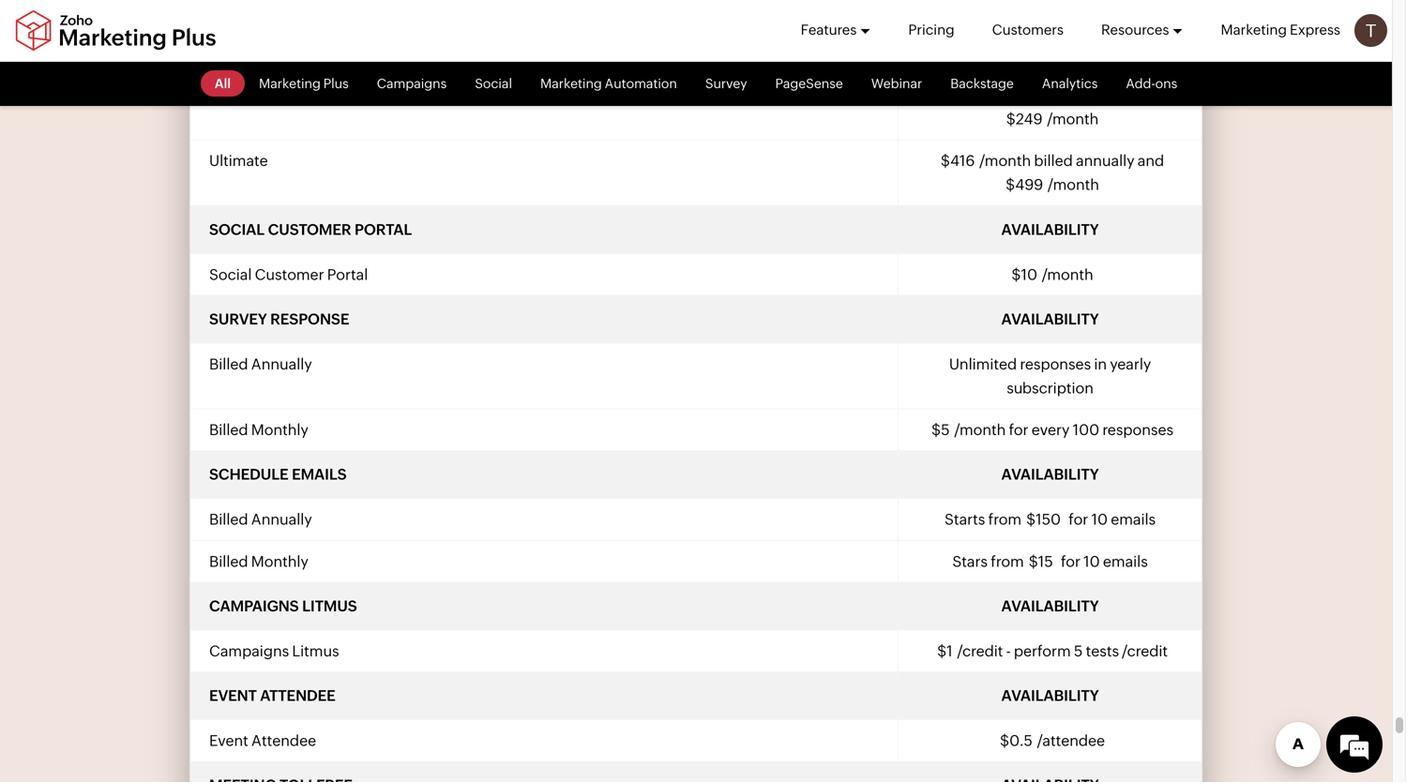 Task type: vqa. For each thing, say whether or not it's contained in the screenshot.
growth
no



Task type: locate. For each thing, give the bounding box(es) containing it.
0 vertical spatial and
[[1115, 20, 1141, 38]]

availability down every
[[1001, 466, 1099, 483]]

1
[[947, 642, 953, 660]]

1 vertical spatial 5
[[1074, 642, 1083, 660]]

for left every
[[1009, 421, 1029, 439]]

survey for survey response
[[209, 310, 267, 328]]

1 vertical spatial emails
[[1103, 553, 1148, 570]]

add-
[[1126, 76, 1155, 91]]

1 campaigns litmus from the top
[[209, 597, 357, 615]]

10 right 150
[[1091, 511, 1108, 528]]

2 vertical spatial 10
[[1084, 553, 1100, 570]]

portal
[[355, 221, 412, 238], [327, 266, 368, 283]]

1 vertical spatial billed annually
[[209, 511, 312, 528]]

emails right 15
[[1103, 553, 1148, 570]]

1 vertical spatial campaigns litmus
[[209, 642, 339, 660]]

0 vertical spatial campaigns litmus
[[209, 597, 357, 615]]

billed up the 499
[[1034, 152, 1073, 169]]

2 availability from the top
[[1001, 310, 1099, 328]]

billed annually for starts from
[[209, 511, 312, 528]]

marketing
[[1221, 22, 1287, 38]]

customer up survey response
[[255, 266, 324, 283]]

starts from $ 150 for 10 emails
[[945, 511, 1156, 528]]

2 vertical spatial for
[[1061, 553, 1081, 570]]

0 vertical spatial event attendee
[[209, 687, 336, 704]]

marketing plus
[[259, 76, 349, 91]]

0.5
[[1009, 732, 1033, 750]]

0 horizontal spatial survey
[[209, 310, 267, 328]]

annually down /month billed annually and $ 249 /month
[[1076, 152, 1135, 169]]

annually
[[251, 355, 312, 373], [251, 511, 312, 528]]

$
[[924, 20, 933, 38], [1146, 20, 1155, 38], [1006, 110, 1016, 128], [941, 152, 950, 169], [1006, 176, 1015, 193], [1012, 266, 1021, 283], [932, 421, 941, 439], [1026, 511, 1036, 528], [1029, 553, 1038, 570], [937, 642, 947, 660], [1000, 732, 1009, 750]]

annually for unlimited responses in yearly subscription
[[251, 355, 312, 373]]

add-ons
[[1126, 76, 1178, 91]]

billed
[[209, 355, 248, 373], [209, 421, 248, 439], [209, 511, 248, 528], [209, 553, 248, 570]]

for right 15
[[1061, 553, 1081, 570]]

2 billed monthly from the top
[[209, 553, 308, 570]]

0 vertical spatial monthly
[[251, 421, 308, 439]]

10 right 15
[[1084, 553, 1100, 570]]

and for $ 99 /month billed annually and $ 119 /month
[[1115, 20, 1141, 38]]

billed for 416
[[1034, 152, 1073, 169]]

monthly up 'schedule emails'
[[251, 421, 308, 439]]

availability down $ 10 /month
[[1001, 310, 1099, 328]]

2 /credit from the left
[[1122, 642, 1168, 660]]

2 monthly from the top
[[251, 553, 308, 570]]

2 billed from the top
[[209, 421, 248, 439]]

0 vertical spatial emails
[[1111, 511, 1156, 528]]

5 down unlimited
[[941, 421, 950, 439]]

billed up 'analytics'
[[1011, 20, 1050, 38]]

attendee
[[260, 687, 336, 704], [251, 732, 316, 750]]

billed inside $ 416 /month billed annually and $ 499 /month
[[1034, 152, 1073, 169]]

monthly down 'schedule emails'
[[251, 553, 308, 570]]

in
[[1094, 355, 1107, 373]]

1 vertical spatial from
[[991, 553, 1024, 570]]

2 billed annually from the top
[[209, 511, 312, 528]]

annually
[[1053, 20, 1111, 38], [1078, 86, 1136, 104], [1076, 152, 1135, 169]]

1 horizontal spatial survey
[[705, 76, 747, 91]]

annually inside $ 99 /month billed annually and $ 119 /month
[[1053, 20, 1111, 38]]

0 vertical spatial responses
[[1020, 355, 1091, 373]]

1 vertical spatial survey
[[209, 310, 267, 328]]

/credit left -
[[957, 642, 1003, 660]]

0 vertical spatial attendee
[[260, 687, 336, 704]]

billed monthly for unlimited responses in yearly subscription
[[209, 421, 308, 439]]

survey left pagesense
[[705, 76, 747, 91]]

annually inside $ 416 /month billed annually and $ 499 /month
[[1076, 152, 1135, 169]]

responses inside unlimited responses in yearly subscription
[[1020, 355, 1091, 373]]

1 vertical spatial and
[[1139, 86, 1166, 104]]

monthly for unlimited responses in yearly subscription
[[251, 421, 308, 439]]

emails right 150
[[1111, 511, 1156, 528]]

0 vertical spatial social
[[475, 76, 512, 91]]

1 vertical spatial social customer portal
[[209, 266, 368, 283]]

survey left the response
[[209, 310, 267, 328]]

pagesense
[[775, 76, 843, 91]]

0 horizontal spatial 5
[[941, 421, 950, 439]]

1 event from the top
[[209, 687, 257, 704]]

$ 0.5 /attendee
[[1000, 732, 1105, 750]]

emails for stars from $ 15 for 10 emails
[[1103, 553, 1148, 570]]

social customer portal
[[209, 221, 412, 238], [209, 266, 368, 283]]

zoho marketingplus logo image
[[14, 10, 218, 51]]

campaigns litmus
[[209, 597, 357, 615], [209, 642, 339, 660]]

2 social customer portal from the top
[[209, 266, 368, 283]]

for
[[1009, 421, 1029, 439], [1069, 511, 1088, 528], [1061, 553, 1081, 570]]

billed for stars from
[[209, 553, 248, 570]]

1 vertical spatial annually
[[251, 511, 312, 528]]

/attendee
[[1037, 732, 1105, 750]]

150
[[1036, 511, 1061, 528]]

0 horizontal spatial /credit
[[957, 642, 1003, 660]]

1 vertical spatial for
[[1069, 511, 1088, 528]]

4 availability from the top
[[1001, 597, 1099, 615]]

1 vertical spatial campaigns
[[209, 597, 299, 615]]

every
[[1032, 421, 1070, 439]]

0 vertical spatial billed monthly
[[209, 421, 308, 439]]

ons
[[1155, 76, 1178, 91]]

0 vertical spatial social customer portal
[[209, 221, 412, 238]]

all
[[215, 76, 231, 91]]

availability
[[1001, 221, 1099, 238], [1001, 310, 1099, 328], [1001, 466, 1099, 483], [1001, 597, 1099, 615], [1001, 687, 1099, 704]]

3 billed from the top
[[209, 511, 248, 528]]

0 vertical spatial annually
[[1053, 20, 1111, 38]]

3 availability from the top
[[1001, 466, 1099, 483]]

marketing express
[[1221, 22, 1341, 38]]

2 annually from the top
[[251, 511, 312, 528]]

1 vertical spatial attendee
[[251, 732, 316, 750]]

1 vertical spatial event
[[209, 732, 248, 750]]

0 horizontal spatial responses
[[1020, 355, 1091, 373]]

and down the resources link
[[1139, 86, 1166, 104]]

emails
[[292, 466, 347, 483]]

1 vertical spatial responses
[[1103, 421, 1174, 439]]

1 billed from the top
[[209, 355, 248, 373]]

and left the 119
[[1115, 20, 1141, 38]]

schedule emails
[[209, 466, 347, 483]]

and inside $ 99 /month billed annually and $ 119 /month
[[1115, 20, 1141, 38]]

and inside $ 416 /month billed annually and $ 499 /month
[[1138, 152, 1164, 169]]

1 horizontal spatial /credit
[[1122, 642, 1168, 660]]

from right "stars"
[[991, 553, 1024, 570]]

1 vertical spatial billed monthly
[[209, 553, 308, 570]]

10 down the 499
[[1021, 266, 1037, 283]]

response
[[270, 310, 349, 328]]

billed monthly down the schedule
[[209, 553, 308, 570]]

4 billed from the top
[[209, 553, 248, 570]]

10
[[1021, 266, 1037, 283], [1091, 511, 1108, 528], [1084, 553, 1100, 570]]

annually down 'schedule emails'
[[251, 511, 312, 528]]

5 left the tests
[[1074, 642, 1083, 660]]

monthly
[[251, 421, 308, 439], [251, 553, 308, 570]]

annually for $ 416 /month billed annually and $ 499 /month
[[1076, 152, 1135, 169]]

208
[[949, 86, 977, 104]]

campaigns
[[377, 76, 447, 91], [209, 597, 299, 615], [209, 642, 289, 660]]

event attendee
[[209, 687, 336, 704], [209, 732, 316, 750]]

billed
[[1011, 20, 1050, 38], [1036, 86, 1074, 104], [1034, 152, 1073, 169]]

and
[[1115, 20, 1141, 38], [1139, 86, 1166, 104], [1138, 152, 1164, 169]]

2 campaigns litmus from the top
[[209, 642, 339, 660]]

2 vertical spatial and
[[1138, 152, 1164, 169]]

and for $ 416 /month billed annually and $ 499 /month
[[1138, 152, 1164, 169]]

availability for social customer portal
[[1001, 221, 1099, 238]]

$ inside /month billed annually and $ 249 /month
[[1006, 110, 1016, 128]]

customers
[[992, 22, 1064, 38]]

249
[[1016, 110, 1043, 128]]

from right starts
[[988, 511, 1022, 528]]

billed annually down survey response
[[209, 355, 312, 373]]

5 availability from the top
[[1001, 687, 1099, 704]]

responses up subscription
[[1020, 355, 1091, 373]]

for right 150
[[1069, 511, 1088, 528]]

social customer portal up the response
[[209, 221, 412, 238]]

premium
[[209, 86, 272, 104]]

from for stars from
[[991, 553, 1024, 570]]

social
[[475, 76, 512, 91], [209, 221, 265, 238], [209, 266, 252, 283]]

billed annually
[[209, 355, 312, 373], [209, 511, 312, 528]]

0 vertical spatial survey
[[705, 76, 747, 91]]

2 vertical spatial annually
[[1076, 152, 1135, 169]]

1 vertical spatial monthly
[[251, 553, 308, 570]]

1 annually from the top
[[251, 355, 312, 373]]

/month
[[957, 20, 1008, 38], [1025, 44, 1076, 62], [981, 86, 1033, 104], [1047, 110, 1099, 128], [980, 152, 1031, 169], [1048, 176, 1099, 193], [1042, 266, 1094, 283], [955, 421, 1006, 439]]

0 vertical spatial event
[[209, 687, 257, 704]]

billed annually down the schedule
[[209, 511, 312, 528]]

survey
[[705, 76, 747, 91], [209, 310, 267, 328]]

emails
[[1111, 511, 1156, 528], [1103, 553, 1148, 570]]

0 vertical spatial annually
[[251, 355, 312, 373]]

/credit
[[957, 642, 1003, 660], [1122, 642, 1168, 660]]

social customer portal up survey response
[[209, 266, 368, 283]]

1 billed annually from the top
[[209, 355, 312, 373]]

billed up 249
[[1036, 86, 1074, 104]]

0 vertical spatial billed annually
[[209, 355, 312, 373]]

availability up $ 10 /month
[[1001, 221, 1099, 238]]

availability down the stars from $ 15 for 10 emails at the bottom right of page
[[1001, 597, 1099, 615]]

availability for survey response
[[1001, 310, 1099, 328]]

annually left ons
[[1078, 86, 1136, 104]]

responses
[[1020, 355, 1091, 373], [1103, 421, 1174, 439]]

and inside /month billed annually and $ 249 /month
[[1139, 86, 1166, 104]]

customer
[[268, 221, 351, 238], [255, 266, 324, 283]]

1 billed monthly from the top
[[209, 421, 308, 439]]

availability down $ 1 /credit - perform 5 tests /credit
[[1001, 687, 1099, 704]]

billed monthly for starts from
[[209, 553, 308, 570]]

survey response
[[209, 310, 349, 328]]

/credit right the tests
[[1122, 642, 1168, 660]]

annually down survey response
[[251, 355, 312, 373]]

0 vertical spatial from
[[988, 511, 1022, 528]]

0 vertical spatial portal
[[355, 221, 412, 238]]

15
[[1038, 553, 1053, 570]]

unlimited
[[949, 355, 1017, 373]]

1 vertical spatial 10
[[1091, 511, 1108, 528]]

responses right 100
[[1103, 421, 1174, 439]]

99
[[933, 20, 952, 38]]

1 monthly from the top
[[251, 421, 308, 439]]

1 availability from the top
[[1001, 221, 1099, 238]]

1 vertical spatial event attendee
[[209, 732, 316, 750]]

availability for campaigns litmus
[[1001, 597, 1099, 615]]

customer up the response
[[268, 221, 351, 238]]

survey for survey
[[705, 76, 747, 91]]

billed inside $ 99 /month billed annually and $ 119 /month
[[1011, 20, 1050, 38]]

billed monthly up the schedule
[[209, 421, 308, 439]]

marketing express link
[[1221, 0, 1341, 60]]

webinar
[[871, 76, 922, 91]]

pricing link
[[908, 0, 955, 60]]

2 vertical spatial billed
[[1034, 152, 1073, 169]]

from
[[988, 511, 1022, 528], [991, 553, 1024, 570]]

litmus
[[302, 597, 357, 615], [292, 642, 339, 660]]

0 vertical spatial billed
[[1011, 20, 1050, 38]]

terry turtle image
[[1355, 14, 1387, 47]]

1 vertical spatial customer
[[255, 266, 324, 283]]

annually for starts from
[[251, 511, 312, 528]]

event
[[209, 687, 257, 704], [209, 732, 248, 750]]

1 vertical spatial billed
[[1036, 86, 1074, 104]]

5
[[941, 421, 950, 439], [1074, 642, 1083, 660]]

$ 99 /month billed annually and $ 119 /month
[[924, 20, 1177, 62]]

and down add-ons
[[1138, 152, 1164, 169]]

for for 150
[[1069, 511, 1088, 528]]

resources link
[[1101, 0, 1183, 60]]

features link
[[801, 0, 871, 60]]

billed monthly
[[209, 421, 308, 439], [209, 553, 308, 570]]

annually up 'analytics'
[[1053, 20, 1111, 38]]

1 event attendee from the top
[[209, 687, 336, 704]]

1 vertical spatial annually
[[1078, 86, 1136, 104]]



Task type: describe. For each thing, give the bounding box(es) containing it.
resources
[[1101, 22, 1169, 38]]

$ 10 /month
[[1012, 266, 1094, 283]]

499
[[1015, 176, 1043, 193]]

0 vertical spatial for
[[1009, 421, 1029, 439]]

schedule
[[209, 466, 289, 483]]

customers link
[[992, 0, 1064, 60]]

2 vertical spatial campaigns
[[209, 642, 289, 660]]

express
[[1290, 22, 1341, 38]]

annually inside /month billed annually and $ 249 /month
[[1078, 86, 1136, 104]]

/month billed annually and $ 249 /month
[[981, 86, 1166, 128]]

0 vertical spatial campaigns
[[377, 76, 447, 91]]

for for 15
[[1061, 553, 1081, 570]]

1 vertical spatial social
[[209, 221, 265, 238]]

1 horizontal spatial 5
[[1074, 642, 1083, 660]]

perform
[[1014, 642, 1071, 660]]

$ 5 /month for every 100 responses
[[932, 421, 1174, 439]]

416
[[950, 152, 975, 169]]

yearly
[[1110, 355, 1151, 373]]

analytics
[[1042, 76, 1098, 91]]

billed annually for unlimited responses in yearly subscription
[[209, 355, 312, 373]]

billed inside /month billed annually and $ 249 /month
[[1036, 86, 1074, 104]]

marketing automation
[[540, 76, 677, 91]]

backstage
[[951, 76, 1014, 91]]

billed for 99
[[1011, 20, 1050, 38]]

1 vertical spatial litmus
[[292, 642, 339, 660]]

monthly for starts from
[[251, 553, 308, 570]]

0 vertical spatial litmus
[[302, 597, 357, 615]]

1 horizontal spatial responses
[[1103, 421, 1174, 439]]

10 for 150
[[1091, 511, 1108, 528]]

100
[[1073, 421, 1100, 439]]

emails for starts from $ 150 for 10 emails
[[1111, 511, 1156, 528]]

10 for 15
[[1084, 553, 1100, 570]]

stars from $ 15 for 10 emails
[[952, 553, 1148, 570]]

pricing
[[908, 22, 955, 38]]

essential
[[209, 20, 271, 38]]

stars
[[952, 553, 988, 570]]

unlimited responses in yearly subscription
[[949, 355, 1151, 397]]

1 social customer portal from the top
[[209, 221, 412, 238]]

availability for event attendee
[[1001, 687, 1099, 704]]

billed for starts from
[[209, 511, 248, 528]]

subscription
[[1007, 379, 1094, 397]]

billed for unlimited responses in yearly subscription
[[209, 355, 248, 373]]

2 event attendee from the top
[[209, 732, 316, 750]]

-
[[1006, 642, 1011, 660]]

$ 1 /credit - perform 5 tests /credit
[[937, 642, 1168, 660]]

2 vertical spatial social
[[209, 266, 252, 283]]

$ 416 /month billed annually and $ 499 /month
[[941, 152, 1164, 193]]

ultimate
[[209, 152, 268, 169]]

1 /credit from the left
[[957, 642, 1003, 660]]

tests
[[1086, 642, 1119, 660]]

from for starts from
[[988, 511, 1022, 528]]

availability for schedule emails
[[1001, 466, 1099, 483]]

2 event from the top
[[209, 732, 248, 750]]

annually for $ 99 /month billed annually and $ 119 /month
[[1053, 20, 1111, 38]]

starts
[[945, 511, 985, 528]]

features
[[801, 22, 857, 38]]

0 vertical spatial 5
[[941, 421, 950, 439]]

0 vertical spatial 10
[[1021, 266, 1037, 283]]

1 vertical spatial portal
[[327, 266, 368, 283]]

0 vertical spatial customer
[[268, 221, 351, 238]]

119
[[1155, 20, 1177, 38]]



